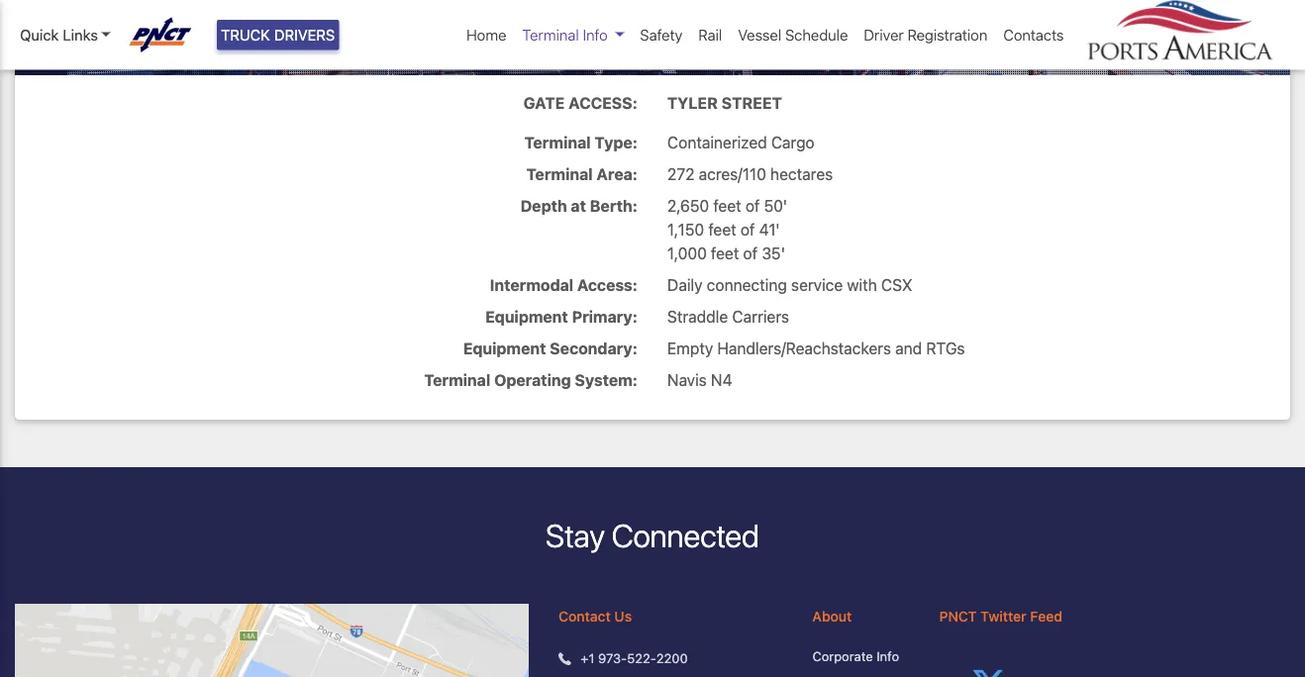 Task type: locate. For each thing, give the bounding box(es) containing it.
terminal inside terminal info link
[[522, 26, 579, 44]]

intermodal
[[490, 276, 574, 294]]

+1
[[581, 651, 595, 666]]

primary:
[[572, 307, 638, 326]]

about
[[813, 609, 852, 625]]

41'
[[759, 220, 780, 239]]

type:
[[595, 133, 638, 152]]

quick
[[20, 26, 59, 44]]

handlers/reachstackers
[[717, 339, 891, 358]]

of left 41'
[[741, 220, 755, 239]]

stay connected
[[546, 517, 760, 554]]

info for terminal info
[[583, 26, 608, 44]]

contact
[[559, 609, 611, 625]]

quick links
[[20, 26, 98, 44]]

1 vertical spatial equipment
[[463, 339, 546, 358]]

operating
[[494, 371, 571, 389]]

empty handlers/reachstackers and rtgs
[[668, 339, 965, 358]]

equipment
[[485, 307, 568, 326], [463, 339, 546, 358]]

of left 35'
[[743, 244, 758, 263]]

service
[[791, 276, 843, 294]]

terminal
[[522, 26, 579, 44], [525, 133, 591, 152], [527, 165, 593, 183], [424, 371, 490, 389]]

terminal right the home link on the left top of page
[[522, 26, 579, 44]]

+1 973-522-2200
[[581, 651, 688, 666]]

corporate info link
[[813, 647, 910, 667]]

feet right 1,000
[[711, 244, 739, 263]]

acres/110
[[699, 165, 766, 183]]

street
[[722, 93, 782, 112]]

feet down the acres/110
[[713, 196, 741, 215]]

of left 50'
[[746, 196, 760, 215]]

safety link
[[632, 16, 691, 54]]

1 vertical spatial access:
[[577, 276, 638, 294]]

gate access:
[[524, 93, 638, 112]]

pnct twitter feed
[[939, 609, 1063, 625]]

n4
[[711, 371, 732, 389]]

1 horizontal spatial info
[[877, 649, 899, 664]]

empty
[[668, 339, 713, 358]]

1,000
[[668, 244, 707, 263]]

1,150
[[668, 220, 704, 239]]

secondary:
[[550, 339, 638, 358]]

gate
[[524, 93, 565, 112]]

50'
[[764, 196, 788, 215]]

intermodal access:
[[490, 276, 638, 294]]

corporate info
[[813, 649, 899, 664]]

info
[[583, 26, 608, 44], [877, 649, 899, 664]]

registration
[[908, 26, 988, 44]]

access: up type:
[[569, 93, 638, 112]]

feed
[[1030, 609, 1063, 625]]

terminal up terminal area: on the left of the page
[[525, 133, 591, 152]]

0 vertical spatial info
[[583, 26, 608, 44]]

2 vertical spatial of
[[743, 244, 758, 263]]

feet right 1,150
[[708, 220, 736, 239]]

contacts
[[1004, 26, 1064, 44]]

info right "corporate"
[[877, 649, 899, 664]]

connecting
[[707, 276, 787, 294]]

home link
[[459, 16, 514, 54]]

2,650
[[668, 196, 709, 215]]

hectares
[[771, 165, 833, 183]]

containerized cargo
[[668, 133, 815, 152]]

0 vertical spatial access:
[[569, 93, 638, 112]]

0 vertical spatial equipment
[[485, 307, 568, 326]]

0 horizontal spatial info
[[583, 26, 608, 44]]

at
[[571, 196, 586, 215]]

info left safety link
[[583, 26, 608, 44]]

contact us
[[559, 609, 632, 625]]

feet
[[713, 196, 741, 215], [708, 220, 736, 239], [711, 244, 739, 263]]

272
[[668, 165, 695, 183]]

1 vertical spatial info
[[877, 649, 899, 664]]

terminal up depth
[[527, 165, 593, 183]]

of
[[746, 196, 760, 215], [741, 220, 755, 239], [743, 244, 758, 263]]

truck drivers
[[221, 26, 335, 44]]

2 vertical spatial feet
[[711, 244, 739, 263]]

vessel schedule
[[738, 26, 848, 44]]

tyler street
[[668, 93, 782, 112]]

equipment up terminal operating system:
[[463, 339, 546, 358]]

access:
[[569, 93, 638, 112], [577, 276, 638, 294]]

home
[[466, 26, 506, 44]]

terminal operating system:
[[424, 371, 638, 389]]

1 vertical spatial feet
[[708, 220, 736, 239]]

0 vertical spatial of
[[746, 196, 760, 215]]

rail
[[699, 26, 722, 44]]

equipment down intermodal
[[485, 307, 568, 326]]

access: up primary:
[[577, 276, 638, 294]]

terminal left "operating"
[[424, 371, 490, 389]]

driver registration
[[864, 26, 988, 44]]



Task type: vqa. For each thing, say whether or not it's contained in the screenshot.
Mobile
no



Task type: describe. For each thing, give the bounding box(es) containing it.
csx
[[881, 276, 913, 294]]

access: for intermodal access:
[[577, 276, 638, 294]]

stay
[[546, 517, 605, 554]]

terminal area:
[[527, 165, 638, 183]]

depth at berth:
[[521, 196, 638, 215]]

contacts link
[[996, 16, 1072, 54]]

corporate
[[813, 649, 873, 664]]

+1 973-522-2200 link
[[581, 649, 688, 668]]

us
[[614, 609, 632, 625]]

driver registration link
[[856, 16, 996, 54]]

terminal for terminal area:
[[527, 165, 593, 183]]

rtgs
[[926, 339, 965, 358]]

terminal info
[[522, 26, 608, 44]]

and
[[895, 339, 922, 358]]

equipment secondary:
[[463, 339, 638, 358]]

equipment primary:
[[485, 307, 638, 326]]

berth:
[[590, 196, 638, 215]]

equipment for equipment secondary:
[[463, 339, 546, 358]]

area:
[[597, 165, 638, 183]]

connected
[[612, 517, 760, 554]]

0 vertical spatial feet
[[713, 196, 741, 215]]

system:
[[575, 371, 638, 389]]

truck drivers link
[[217, 20, 339, 50]]

navis n4
[[668, 371, 732, 389]]

2,650 feet of 50' 1,150 feet of 41' 1,000 feet of 35'
[[668, 196, 788, 263]]

daily connecting service with csx
[[668, 276, 913, 294]]

terminal type:
[[525, 133, 638, 152]]

cargo
[[771, 133, 815, 152]]

schedule
[[785, 26, 848, 44]]

vessel
[[738, 26, 782, 44]]

rail link
[[691, 16, 730, 54]]

drivers
[[274, 26, 335, 44]]

equipment for equipment primary:
[[485, 307, 568, 326]]

973-
[[598, 651, 627, 666]]

daily
[[668, 276, 703, 294]]

terminal for terminal type:
[[525, 133, 591, 152]]

522-
[[627, 651, 656, 666]]

tyler
[[668, 93, 718, 112]]

2200
[[656, 651, 688, 666]]

straddle
[[668, 307, 728, 326]]

navis
[[668, 371, 707, 389]]

twitter
[[981, 609, 1027, 625]]

with
[[847, 276, 877, 294]]

depth
[[521, 196, 567, 215]]

terminal info link
[[514, 16, 632, 54]]

quick links link
[[20, 24, 111, 46]]

1 vertical spatial of
[[741, 220, 755, 239]]

272 acres/110 hectares
[[668, 165, 833, 183]]

safety
[[640, 26, 683, 44]]

containerized
[[668, 133, 767, 152]]

access: for gate access:
[[569, 93, 638, 112]]

straddle carriers
[[668, 307, 789, 326]]

35'
[[762, 244, 785, 263]]

terminal for terminal info
[[522, 26, 579, 44]]

vessel schedule link
[[730, 16, 856, 54]]

terminal for terminal operating system:
[[424, 371, 490, 389]]

driver
[[864, 26, 904, 44]]

pnct
[[939, 609, 977, 625]]

carriers
[[732, 307, 789, 326]]

info for corporate info
[[877, 649, 899, 664]]

truck
[[221, 26, 270, 44]]

links
[[63, 26, 98, 44]]



